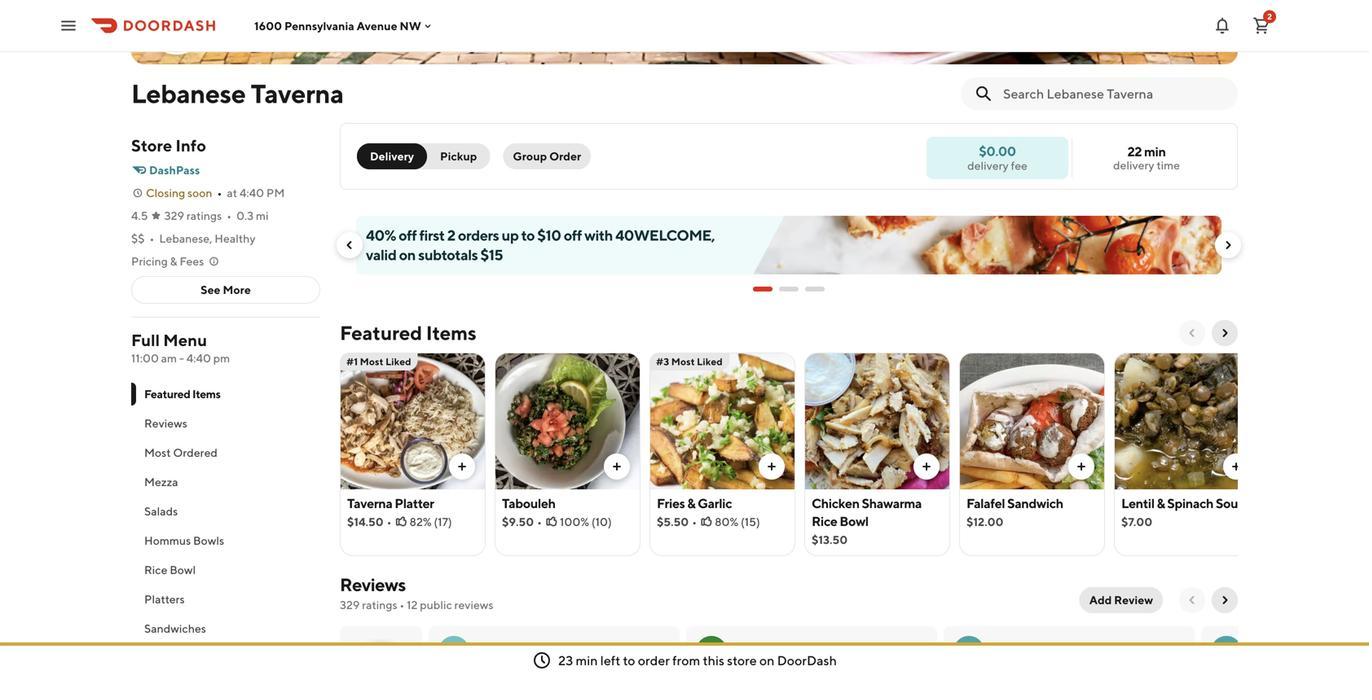 Task type: vqa. For each thing, say whether or not it's contained in the screenshot.
Homemade Appetizers
no



Task type: locate. For each thing, give the bounding box(es) containing it.
next image
[[1218, 594, 1231, 607]]

1 vertical spatial taverna
[[347, 496, 392, 511]]

t right margaux
[[1044, 644, 1051, 660]]

4:40 inside full menu 11:00 am - 4:40 pm
[[186, 352, 211, 365]]

1 vertical spatial 329
[[340, 599, 360, 612]]

2 right notification bell icon at the right of the page
[[1267, 12, 1272, 21]]

bowl down hommus bowls
[[170, 564, 196, 577]]

& right lentil
[[1157, 496, 1165, 511]]

min for left
[[576, 653, 598, 669]]

shawarma
[[862, 496, 922, 511]]

0 vertical spatial min
[[1144, 144, 1166, 159]]

1 horizontal spatial 4:40
[[239, 186, 264, 200]]

lentil
[[1121, 496, 1154, 511]]

5 add item to cart image from the left
[[1075, 460, 1088, 473]]

$$
[[131, 232, 145, 245]]

items down subtotals
[[426, 321, 476, 345]]

bowl
[[840, 514, 868, 529], [170, 564, 196, 577]]

min right 23
[[576, 653, 598, 669]]

& right fries
[[687, 496, 695, 511]]

• left 12
[[400, 599, 404, 612]]

scott
[[476, 644, 507, 660]]

liked for &
[[697, 356, 723, 368]]

rice up "platters" in the bottom of the page
[[144, 564, 167, 577]]

rice
[[812, 514, 837, 529], [144, 564, 167, 577]]

off right $10
[[564, 227, 582, 244]]

0 horizontal spatial on
[[399, 246, 416, 264]]

to right the left at the bottom left of page
[[623, 653, 635, 669]]

reviews link
[[340, 575, 406, 596]]

1 vertical spatial on
[[759, 653, 775, 669]]

featured inside heading
[[340, 321, 422, 345]]

falafel sandwich $12.00
[[966, 496, 1063, 529]]

40%
[[366, 227, 396, 244]]

liked
[[386, 356, 411, 368], [697, 356, 723, 368]]

1 horizontal spatial items
[[426, 321, 476, 345]]

rice inside chicken shawarma rice bowl $13.50
[[812, 514, 837, 529]]

reviews down the $14.50
[[340, 575, 406, 596]]

1600 pennsylvania avenue nw button
[[254, 19, 434, 32]]

0 horizontal spatial 4:40
[[186, 352, 211, 365]]

bowl down chicken
[[840, 514, 868, 529]]

0 vertical spatial featured
[[340, 321, 422, 345]]

& for fees
[[170, 255, 177, 268]]

1 vertical spatial to
[[623, 653, 635, 669]]

Delivery radio
[[357, 143, 427, 170]]

off left first
[[399, 227, 417, 244]]

pricing & fees button
[[131, 253, 220, 270]]

min inside 22 min delivery time
[[1144, 144, 1166, 159]]

from
[[672, 653, 700, 669]]

• at 4:40 pm
[[217, 186, 285, 200]]

1 vertical spatial reviews
[[340, 575, 406, 596]]

1 horizontal spatial &
[[687, 496, 695, 511]]

min right 22
[[1144, 144, 1166, 159]]

80% (15)
[[715, 515, 760, 529]]

1 horizontal spatial liked
[[697, 356, 723, 368]]

s
[[450, 643, 458, 660], [509, 644, 517, 660]]

1 horizontal spatial ratings
[[362, 599, 397, 612]]

0 horizontal spatial 2
[[447, 227, 455, 244]]

12
[[407, 599, 418, 612]]

0 vertical spatial on
[[399, 246, 416, 264]]

store
[[131, 136, 172, 155]]

& left fees
[[170, 255, 177, 268]]

0 horizontal spatial t
[[776, 644, 784, 660]]

salads button
[[131, 497, 320, 526]]

closing
[[146, 186, 185, 200]]

to
[[521, 227, 535, 244], [623, 653, 635, 669]]

to right up
[[521, 227, 535, 244]]

pm
[[213, 352, 230, 365]]

full menu 11:00 am - 4:40 pm
[[131, 331, 230, 365]]

taverna platter image
[[341, 353, 485, 490]]

0 vertical spatial 2
[[1267, 12, 1272, 21]]

reviews inside reviews 329 ratings • 12 public reviews
[[340, 575, 406, 596]]

0 horizontal spatial featured
[[144, 387, 190, 401]]

(10)
[[592, 515, 612, 529]]

1 horizontal spatial featured
[[340, 321, 422, 345]]

reviews inside button
[[144, 417, 187, 430]]

add item to cart image
[[456, 460, 469, 473], [610, 460, 623, 473], [765, 460, 778, 473], [920, 460, 933, 473], [1075, 460, 1088, 473], [1230, 460, 1243, 473]]

1 t from the left
[[776, 644, 784, 660]]

0 horizontal spatial off
[[399, 227, 417, 244]]

1600
[[254, 19, 282, 32]]

nw
[[400, 19, 421, 32]]

0 vertical spatial 329
[[164, 209, 184, 222]]

1 horizontal spatial taverna
[[347, 496, 392, 511]]

0.3 mi
[[236, 209, 269, 222]]

0 horizontal spatial &
[[170, 255, 177, 268]]

garlic
[[698, 496, 732, 511]]

most right #1
[[360, 356, 383, 368]]

• inside reviews 329 ratings • 12 public reviews
[[400, 599, 404, 612]]

dessert button
[[131, 644, 320, 673]]

• down the fries & garlic at the bottom
[[692, 515, 697, 529]]

$5.50
[[657, 515, 689, 529]]

1 horizontal spatial on
[[759, 653, 775, 669]]

329
[[164, 209, 184, 222], [340, 599, 360, 612]]

most ordered button
[[131, 438, 320, 468]]

0 horizontal spatial to
[[521, 227, 535, 244]]

hommus bowls
[[144, 534, 224, 548]]

0 horizontal spatial liked
[[386, 356, 411, 368]]

a
[[706, 643, 717, 660]]

1 vertical spatial min
[[576, 653, 598, 669]]

fees
[[180, 255, 204, 268]]

pricing & fees
[[131, 255, 204, 268]]

delivery left the fee
[[967, 159, 1009, 172]]

mezza button
[[131, 468, 320, 497]]

329 down closing soon
[[164, 209, 184, 222]]

taverna down pennsylvania
[[251, 78, 344, 109]]

1 liked from the left
[[386, 356, 411, 368]]

order
[[638, 653, 670, 669]]

0 horizontal spatial featured items
[[144, 387, 221, 401]]

1 vertical spatial 2
[[447, 227, 455, 244]]

1 vertical spatial ratings
[[362, 599, 397, 612]]

1 vertical spatial items
[[192, 387, 221, 401]]

s left the scott
[[450, 643, 458, 660]]

1 horizontal spatial rice
[[812, 514, 837, 529]]

1 vertical spatial featured
[[144, 387, 190, 401]]

previous button of carousel image
[[343, 239, 356, 252], [1186, 327, 1199, 340]]

2 t from the left
[[1044, 644, 1051, 660]]

6 add item to cart image from the left
[[1230, 460, 1243, 473]]

0 horizontal spatial min
[[576, 653, 598, 669]]

featured items heading
[[340, 320, 476, 346]]

& for spinach
[[1157, 496, 1165, 511]]

& inside lentil & spinach soup $7.00
[[1157, 496, 1165, 511]]

1 horizontal spatial to
[[623, 653, 635, 669]]

$$ • lebanese, healthy
[[131, 232, 256, 245]]

23
[[558, 653, 573, 669]]

mezza
[[144, 476, 178, 489]]

100%
[[560, 515, 589, 529]]

0 vertical spatial rice
[[812, 514, 837, 529]]

fries & garlic image
[[650, 353, 795, 490]]

2 liked from the left
[[697, 356, 723, 368]]

soon
[[187, 186, 212, 200]]

0 horizontal spatial 329
[[164, 209, 184, 222]]

lentil & spinach soup image
[[1115, 353, 1259, 490]]

1 horizontal spatial t
[[1044, 644, 1051, 660]]

1 vertical spatial previous button of carousel image
[[1186, 327, 1199, 340]]

40welcome,
[[615, 227, 715, 244]]

add item to cart image for tabouleh
[[610, 460, 623, 473]]

0 vertical spatial featured items
[[340, 321, 476, 345]]

chicken shawarma rice bowl image
[[805, 353, 949, 490]]

4:40
[[239, 186, 264, 200], [186, 352, 211, 365]]

0 vertical spatial items
[[426, 321, 476, 345]]

taverna platter
[[347, 496, 434, 511]]

rice bowl
[[144, 564, 196, 577]]

1 vertical spatial rice
[[144, 564, 167, 577]]

2 right first
[[447, 227, 455, 244]]

liked down featured items heading
[[386, 356, 411, 368]]

1 horizontal spatial off
[[564, 227, 582, 244]]

0 horizontal spatial most
[[144, 446, 171, 460]]

platters button
[[131, 585, 320, 614]]

1 horizontal spatial reviews
[[340, 575, 406, 596]]

most right the #3 in the left bottom of the page
[[671, 356, 695, 368]]

0 vertical spatial 4:40
[[239, 186, 264, 200]]

ratings
[[186, 209, 222, 222], [362, 599, 397, 612]]

1 horizontal spatial most
[[360, 356, 383, 368]]

most up mezza
[[144, 446, 171, 460]]

1 horizontal spatial min
[[1144, 144, 1166, 159]]

0 horizontal spatial taverna
[[251, 78, 344, 109]]

0 horizontal spatial delivery
[[967, 159, 1009, 172]]

Pickup radio
[[417, 143, 490, 170]]

rice up the $13.50 at the bottom of the page
[[812, 514, 837, 529]]

2 inside button
[[1267, 12, 1272, 21]]

tabouleh image
[[495, 353, 640, 490]]

featured items up #1 most liked
[[340, 321, 476, 345]]

on right valid
[[399, 246, 416, 264]]

left
[[600, 653, 620, 669]]

100% (10)
[[560, 515, 612, 529]]

t right annika
[[776, 644, 784, 660]]

$7.00
[[1121, 515, 1152, 529]]

0 vertical spatial next button of carousel image
[[1222, 239, 1235, 252]]

taverna up the $14.50
[[347, 496, 392, 511]]

lebanese taverna
[[131, 78, 344, 109]]

most ordered
[[144, 446, 218, 460]]

hommus bowls button
[[131, 526, 320, 556]]

1 horizontal spatial delivery
[[1113, 159, 1154, 172]]

0 horizontal spatial bowl
[[170, 564, 196, 577]]

t for a
[[776, 644, 784, 660]]

off
[[399, 227, 417, 244], [564, 227, 582, 244]]

4:40 right - at the bottom
[[186, 352, 211, 365]]

1 horizontal spatial bowl
[[840, 514, 868, 529]]

40% off first 2 orders up to $10 off with 40welcome, valid on subtotals $15
[[366, 227, 715, 264]]

1 horizontal spatial previous button of carousel image
[[1186, 327, 1199, 340]]

s right the scott
[[509, 644, 517, 660]]

0 horizontal spatial ratings
[[186, 209, 222, 222]]

delivery left time
[[1113, 159, 1154, 172]]

add item to cart image for falafel sandwich
[[1075, 460, 1088, 473]]

featured down the am
[[144, 387, 190, 401]]

this
[[703, 653, 724, 669]]

• left 0.3
[[227, 209, 232, 222]]

see more button
[[132, 277, 319, 303]]

featured items down - at the bottom
[[144, 387, 221, 401]]

& inside button
[[170, 255, 177, 268]]

0 vertical spatial to
[[521, 227, 535, 244]]

featured up #1 most liked
[[340, 321, 422, 345]]

1 vertical spatial 4:40
[[186, 352, 211, 365]]

most
[[360, 356, 383, 368], [671, 356, 695, 368], [144, 446, 171, 460]]

329 ratings •
[[164, 209, 232, 222]]

2 horizontal spatial most
[[671, 356, 695, 368]]

11:00
[[131, 352, 159, 365]]

$12.00
[[966, 515, 1004, 529]]

4 add item to cart image from the left
[[920, 460, 933, 473]]

4:40 right at
[[239, 186, 264, 200]]

reviews for reviews 329 ratings • 12 public reviews
[[340, 575, 406, 596]]

delivery
[[1113, 159, 1154, 172], [967, 159, 1009, 172]]

1600 pennsylvania avenue nw
[[254, 19, 421, 32]]

0 horizontal spatial previous button of carousel image
[[343, 239, 356, 252]]

items up reviews button
[[192, 387, 221, 401]]

1 horizontal spatial 329
[[340, 599, 360, 612]]

liked right the #3 in the left bottom of the page
[[697, 356, 723, 368]]

0 vertical spatial bowl
[[840, 514, 868, 529]]

salads
[[144, 505, 178, 518]]

on right store
[[759, 653, 775, 669]]

1 vertical spatial bowl
[[170, 564, 196, 577]]

next button of carousel image
[[1222, 239, 1235, 252], [1218, 327, 1231, 340]]

2 add item to cart image from the left
[[610, 460, 623, 473]]

order methods option group
[[357, 143, 490, 170]]

healthy
[[215, 232, 256, 245]]

0 horizontal spatial reviews
[[144, 417, 187, 430]]

annika
[[733, 644, 774, 660]]

329 down "reviews" "link"
[[340, 599, 360, 612]]

0 vertical spatial reviews
[[144, 417, 187, 430]]

fee
[[1011, 159, 1028, 172]]

0 horizontal spatial rice
[[144, 564, 167, 577]]

ratings down "reviews" "link"
[[362, 599, 397, 612]]

1 horizontal spatial 2
[[1267, 12, 1272, 21]]

reviews up most ordered on the bottom left of the page
[[144, 417, 187, 430]]

2 horizontal spatial &
[[1157, 496, 1165, 511]]

• down tabouleh
[[537, 515, 542, 529]]

2 off from the left
[[564, 227, 582, 244]]

min for delivery
[[1144, 144, 1166, 159]]

ratings down soon
[[186, 209, 222, 222]]

bowls
[[193, 534, 224, 548]]



Task type: describe. For each thing, give the bounding box(es) containing it.
$0.00
[[979, 143, 1016, 159]]

82% (17)
[[410, 515, 452, 529]]

lentil & spinach soup $7.00
[[1121, 496, 1246, 529]]

soup
[[1216, 496, 1246, 511]]

Item Search search field
[[1003, 85, 1225, 103]]

lebanese
[[131, 78, 246, 109]]

22 min delivery time
[[1113, 144, 1180, 172]]

0 horizontal spatial s
[[450, 643, 458, 660]]

add review button
[[1080, 588, 1163, 614]]

time
[[1157, 159, 1180, 172]]

0.3
[[236, 209, 254, 222]]

doordash
[[777, 653, 837, 669]]

reviews
[[454, 599, 493, 612]]

with
[[584, 227, 613, 244]]

menu
[[163, 331, 207, 350]]

at
[[227, 186, 237, 200]]

select promotional banner element
[[753, 275, 825, 304]]

notification bell image
[[1213, 16, 1232, 35]]

pricing
[[131, 255, 168, 268]]

delivery
[[370, 150, 414, 163]]

orders
[[458, 227, 499, 244]]

add item to cart image for chicken shawarma rice bowl
[[920, 460, 933, 473]]

-
[[179, 352, 184, 365]]

reviews for reviews
[[144, 417, 187, 430]]

1 vertical spatial featured items
[[144, 387, 221, 401]]

82%
[[410, 515, 432, 529]]

329 inside reviews 329 ratings • 12 public reviews
[[340, 599, 360, 612]]

lebanese,
[[159, 232, 212, 245]]

ratings inside reviews 329 ratings • 12 public reviews
[[362, 599, 397, 612]]

annika t
[[733, 644, 784, 660]]

(17)
[[434, 515, 452, 529]]

0 vertical spatial ratings
[[186, 209, 222, 222]]

1 vertical spatial next button of carousel image
[[1218, 327, 1231, 340]]

store
[[727, 653, 757, 669]]

am
[[161, 352, 177, 365]]

margaux t
[[991, 644, 1051, 660]]

3 add item to cart image from the left
[[765, 460, 778, 473]]

1 horizontal spatial s
[[509, 644, 517, 660]]

#1 most liked
[[346, 356, 411, 368]]

platters
[[144, 593, 185, 606]]

$10
[[537, 227, 561, 244]]

chicken
[[812, 496, 859, 511]]

open menu image
[[59, 16, 78, 35]]

0 vertical spatial taverna
[[251, 78, 344, 109]]

22
[[1127, 144, 1142, 159]]

2 inside 40% off first 2 orders up to $10 off with 40welcome, valid on subtotals $15
[[447, 227, 455, 244]]

falafel sandwich image
[[960, 353, 1104, 490]]

review
[[1114, 594, 1153, 607]]

23 min left to order from this store on doordash
[[558, 653, 837, 669]]

add review
[[1089, 594, 1153, 607]]

tabouleh
[[502, 496, 555, 511]]

$13.50
[[812, 533, 848, 547]]

1 off from the left
[[399, 227, 417, 244]]

avenue
[[357, 19, 397, 32]]

hommus
[[144, 534, 191, 548]]

(15)
[[741, 515, 760, 529]]

dessert
[[144, 652, 184, 665]]

rice bowl button
[[131, 556, 320, 585]]

items inside heading
[[426, 321, 476, 345]]

mi
[[256, 209, 269, 222]]

2 items, open order cart image
[[1252, 16, 1271, 35]]

fries
[[657, 496, 685, 511]]

reviews button
[[131, 409, 320, 438]]

j
[[1223, 643, 1230, 660]]

closing soon
[[146, 186, 212, 200]]

dashpass
[[149, 163, 200, 177]]

most for taverna
[[360, 356, 383, 368]]

delivery inside $0.00 delivery fee
[[967, 159, 1009, 172]]

• right $$
[[150, 232, 154, 245]]

bowl inside button
[[170, 564, 196, 577]]

0 vertical spatial previous button of carousel image
[[343, 239, 356, 252]]

full
[[131, 331, 160, 350]]

add
[[1089, 594, 1112, 607]]

• left at
[[217, 186, 222, 200]]

up
[[502, 227, 519, 244]]

• down taverna platter
[[387, 515, 392, 529]]

fries & garlic
[[657, 496, 732, 511]]

t for m
[[1044, 644, 1051, 660]]

rice inside button
[[144, 564, 167, 577]]

first
[[419, 227, 445, 244]]

0 horizontal spatial items
[[192, 387, 221, 401]]

1 add item to cart image from the left
[[456, 460, 469, 473]]

subtotals
[[418, 246, 478, 264]]

public
[[420, 599, 452, 612]]

most inside most ordered button
[[144, 446, 171, 460]]

delivery inside 22 min delivery time
[[1113, 159, 1154, 172]]

previous image
[[1186, 594, 1199, 607]]

ordered
[[173, 446, 218, 460]]

1 horizontal spatial featured items
[[340, 321, 476, 345]]

4.5
[[131, 209, 148, 222]]

$15
[[480, 246, 503, 264]]

add item to cart image for lentil & spinach soup
[[1230, 460, 1243, 473]]

lebanese taverna image
[[146, 0, 208, 53]]

chicken shawarma rice bowl $13.50
[[812, 496, 922, 547]]

most for fries
[[671, 356, 695, 368]]

spinach
[[1167, 496, 1213, 511]]

$14.50
[[347, 515, 384, 529]]

sandwiches
[[144, 622, 206, 636]]

#1
[[346, 356, 358, 368]]

info
[[176, 136, 206, 155]]

liked for platter
[[386, 356, 411, 368]]

to inside 40% off first 2 orders up to $10 off with 40welcome, valid on subtotals $15
[[521, 227, 535, 244]]

bowl inside chicken shawarma rice bowl $13.50
[[840, 514, 868, 529]]

pickup
[[440, 150, 477, 163]]

on inside 40% off first 2 orders up to $10 off with 40welcome, valid on subtotals $15
[[399, 246, 416, 264]]

more
[[223, 283, 251, 297]]

valid
[[366, 246, 396, 264]]

falafel
[[966, 496, 1005, 511]]

& for garlic
[[687, 496, 695, 511]]

platter
[[395, 496, 434, 511]]



